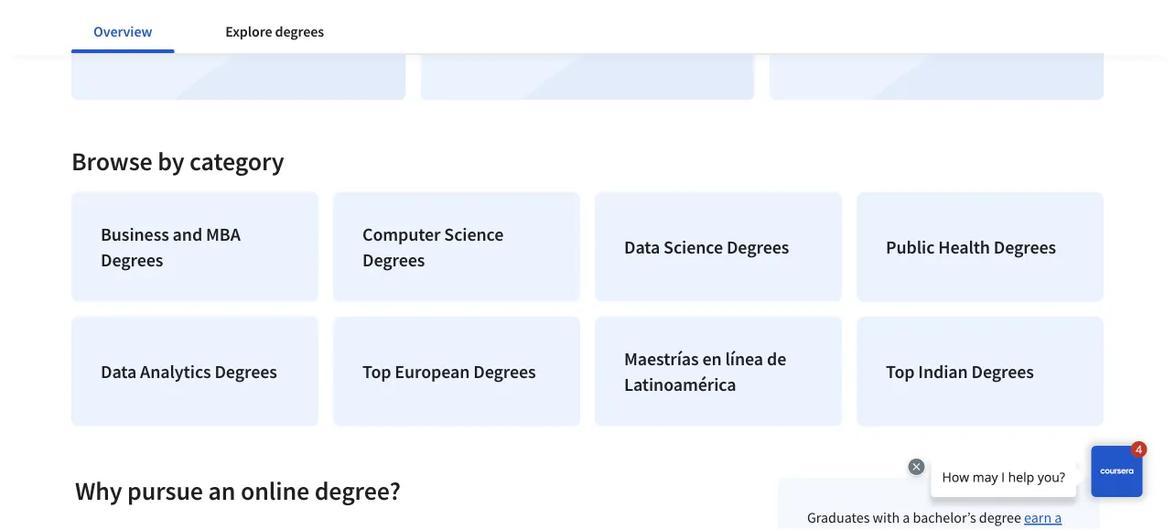 Task type: describe. For each thing, give the bounding box(es) containing it.
master's degrees link
[[420, 0, 755, 100]]

explore degrees
[[226, 22, 324, 40]]

overview
[[93, 22, 152, 40]]

bachelor's degrees
[[101, 32, 249, 55]]

postgraduate programs link
[[770, 0, 1104, 100]]

tab list containing overview
[[71, 9, 375, 53]]

postgraduate
[[799, 32, 903, 55]]

postgraduate programs
[[799, 32, 981, 55]]

computer science degrees
[[363, 222, 504, 271]]

degrees for top european degrees
[[474, 360, 536, 382]]

list containing business and mba degrees
[[64, 184, 1111, 433]]

de
[[767, 347, 787, 370]]

data for data analytics degrees
[[101, 360, 137, 382]]

online
[[241, 474, 310, 506]]

and
[[173, 222, 202, 245]]

data for data science degrees
[[624, 235, 660, 258]]

master's degrees
[[450, 32, 581, 55]]

public
[[886, 235, 935, 258]]

public health degrees
[[886, 235, 1057, 258]]

data analytics degrees link
[[71, 316, 319, 426]]

browse
[[71, 144, 153, 176]]

degree?
[[315, 474, 401, 506]]

european
[[395, 360, 470, 382]]

business
[[101, 222, 169, 245]]

data science degrees
[[624, 235, 789, 258]]

data analytics degrees
[[101, 360, 277, 382]]

computer
[[363, 222, 441, 245]]

science for computer
[[444, 222, 504, 245]]

overview button
[[71, 9, 174, 53]]

1 a from the left
[[903, 508, 910, 527]]

earn
[[1024, 508, 1052, 527]]

public health degrees link
[[857, 192, 1104, 301]]

list containing bachelor's degrees
[[64, 0, 1111, 107]]

master's
[[450, 32, 515, 55]]

bachelor's
[[101, 32, 183, 55]]

explore
[[226, 22, 272, 40]]

with
[[873, 508, 900, 527]]

top european degrees
[[363, 360, 536, 382]]

degree
[[979, 508, 1022, 527]]



Task type: locate. For each thing, give the bounding box(es) containing it.
analytics
[[140, 360, 211, 382]]

graduates
[[807, 508, 870, 527]]

an
[[208, 474, 236, 506]]

indian
[[919, 360, 968, 382]]

1 horizontal spatial data
[[624, 235, 660, 258]]

explore degrees button
[[204, 9, 346, 53]]

1 horizontal spatial a
[[1055, 508, 1062, 527]]

data
[[624, 235, 660, 258], [101, 360, 137, 382]]

degrees for data analytics degrees
[[215, 360, 277, 382]]

top
[[363, 360, 391, 382], [886, 360, 915, 382]]

0 horizontal spatial a
[[903, 508, 910, 527]]

bachelor's
[[913, 508, 976, 527]]

why pursue an online degree?
[[75, 474, 401, 506]]

top indian degrees link
[[857, 316, 1104, 426]]

top left european
[[363, 360, 391, 382]]

data inside data science degrees link
[[624, 235, 660, 258]]

0 horizontal spatial top
[[363, 360, 391, 382]]

health
[[939, 235, 990, 258]]

0 horizontal spatial data
[[101, 360, 137, 382]]

a inside earn a
[[1055, 508, 1062, 527]]

1 horizontal spatial top
[[886, 360, 915, 382]]

data science degrees link
[[595, 192, 842, 301]]

programs
[[906, 32, 981, 55]]

0 vertical spatial data
[[624, 235, 660, 258]]

maestrías en línea de latinoamérica
[[624, 347, 787, 395]]

bachelor's degrees link
[[71, 0, 406, 100]]

data inside data analytics degrees link
[[101, 360, 137, 382]]

1 vertical spatial data
[[101, 360, 137, 382]]

list
[[64, 0, 1111, 107], [64, 184, 1111, 433]]

mba
[[206, 222, 240, 245]]

science inside computer science degrees
[[444, 222, 504, 245]]

a
[[903, 508, 910, 527], [1055, 508, 1062, 527]]

1 horizontal spatial science
[[664, 235, 723, 258]]

category
[[189, 144, 284, 176]]

maestrías en línea de latinoamérica link
[[595, 316, 842, 426]]

degrees
[[275, 22, 324, 40]]

degrees inside business and mba degrees
[[101, 248, 163, 271]]

0 vertical spatial list
[[64, 0, 1111, 107]]

top left indian at bottom right
[[886, 360, 915, 382]]

2 a from the left
[[1055, 508, 1062, 527]]

top indian degrees
[[886, 360, 1034, 382]]

2 list from the top
[[64, 184, 1111, 433]]

degrees for computer science degrees
[[363, 248, 425, 271]]

2 top from the left
[[886, 360, 915, 382]]

en
[[703, 347, 722, 370]]

business and mba degrees
[[101, 222, 240, 271]]

degrees for data science degrees
[[727, 235, 789, 258]]

why
[[75, 474, 122, 506]]

línea
[[725, 347, 764, 370]]

computer science degrees link
[[333, 192, 580, 301]]

degrees inside computer science degrees
[[363, 248, 425, 271]]

degrees for public health degrees
[[994, 235, 1057, 258]]

top european degrees link
[[333, 316, 580, 426]]

a right earn
[[1055, 508, 1062, 527]]

1 top from the left
[[363, 360, 391, 382]]

business and mba degrees link
[[71, 192, 319, 301]]

top for top european degrees
[[363, 360, 391, 382]]

degrees inside "link"
[[518, 32, 581, 55]]

top for top indian degrees
[[886, 360, 915, 382]]

degrees
[[186, 32, 249, 55], [518, 32, 581, 55], [727, 235, 789, 258], [994, 235, 1057, 258], [101, 248, 163, 271], [363, 248, 425, 271], [215, 360, 277, 382], [474, 360, 536, 382], [972, 360, 1034, 382]]

by
[[158, 144, 184, 176]]

earn a
[[807, 508, 1062, 530]]

earn a link
[[807, 508, 1062, 530]]

1 list from the top
[[64, 0, 1111, 107]]

maestrías
[[624, 347, 699, 370]]

0 horizontal spatial science
[[444, 222, 504, 245]]

graduates with a bachelor's degree
[[807, 508, 1024, 527]]

tab list
[[71, 9, 375, 53]]

science
[[444, 222, 504, 245], [664, 235, 723, 258]]

a right with
[[903, 508, 910, 527]]

degrees for top indian degrees
[[972, 360, 1034, 382]]

pursue
[[127, 474, 203, 506]]

science for data
[[664, 235, 723, 258]]

latinoamérica
[[624, 372, 736, 395]]

1 vertical spatial list
[[64, 184, 1111, 433]]

browse by category
[[71, 144, 284, 176]]



Task type: vqa. For each thing, say whether or not it's contained in the screenshot.
Business and MBA Degrees
yes



